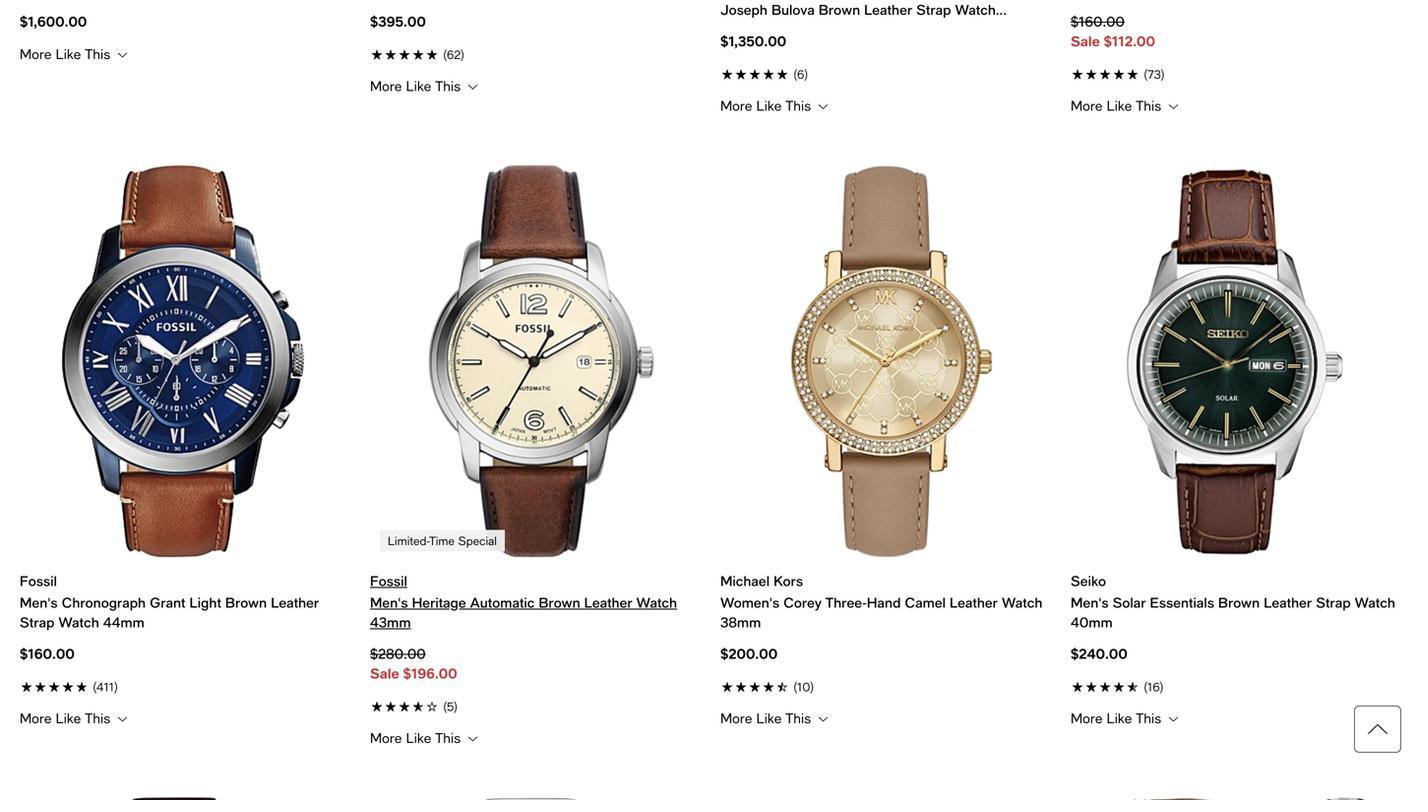 Task type: describe. For each thing, give the bounding box(es) containing it.
men's chronograph grant light brown leather strap watch 44mm group
[[20, 162, 347, 728]]

michael
[[721, 573, 770, 589]]

machine chronograph dark brown leather watch and bracelet box set 42mm image
[[1071, 795, 1398, 800]]

women's
[[721, 595, 780, 611]]

4.8356 out of 5 rating with 73 reviews image
[[1071, 63, 1398, 83]]

fossil for fossil men's heritage automatic brown leather watch 43mm
[[370, 573, 407, 589]]

more inside men's chronograph grant light brown leather strap watch 44mm "group"
[[20, 710, 52, 727]]

$196.00
[[403, 666, 458, 682]]

men's for men's chronograph grant light brown leather strap watch 44mm
[[20, 595, 58, 611]]

watch, men's swiss automatic chronograph khaki x-wind brown leather strap 44mm h77616533 image
[[721, 795, 1048, 800]]

men's heritage automatic brown leather watch 43mm group
[[370, 162, 697, 747]]

automatic
[[470, 595, 535, 611]]

$1,350.00
[[721, 33, 787, 49]]

this inside men's heritage automatic brown leather watch 43mm group
[[435, 730, 461, 746]]

$160.00 for $160.00 sale $112.00
[[1071, 13, 1125, 29]]

this down (6)
[[786, 97, 811, 114]]

brown inside fossil men's chronograph grant light brown leather strap watch 44mm
[[225, 595, 267, 611]]

$395.00
[[370, 13, 426, 29]]

$280.00 sale $196.00
[[370, 646, 458, 682]]

fossil men's chronograph grant light brown leather strap watch 44mm
[[20, 573, 319, 631]]

watch inside michael kors women's corey three-hand camel leather watch 38mm
[[1002, 595, 1043, 611]]

(10)
[[794, 680, 815, 694]]

more inside men's heritage automatic brown leather watch 43mm group
[[370, 730, 402, 746]]

$1,600.00
[[20, 13, 87, 29]]

more like this down (62)
[[370, 78, 465, 94]]

brown for men's heritage automatic brown leather watch 43mm
[[539, 595, 581, 611]]

men's for men's heritage automatic brown leather watch 43mm
[[370, 595, 408, 611]]

leather inside fossil men's heritage automatic brown leather watch 43mm
[[584, 595, 633, 611]]

brown for men's solar essentials brown leather strap watch 40mm
[[1219, 595, 1260, 611]]

leather inside seiko men's solar essentials brown leather strap watch 40mm
[[1264, 595, 1313, 611]]

watch, men's swiss automatic chronograph khaki x-wind brown leather strap 44mm h77616533 group
[[721, 795, 1048, 800]]

more like this down (73)
[[1071, 97, 1166, 114]]

men's khaki aviation pioneer automatic brown leather strap watch 38mm image
[[20, 795, 347, 800]]

$160.00 sale $112.00
[[1071, 13, 1156, 49]]

heritage
[[412, 595, 466, 611]]

grant
[[150, 595, 186, 611]]

more like this down (6)
[[721, 97, 815, 114]]

solar
[[1113, 595, 1147, 611]]

sale for $280.00 sale $196.00
[[370, 666, 399, 682]]

more inside women's corey three-hand camel leather watch 38mm group
[[721, 710, 753, 727]]

more like this down $1,600.00 in the top left of the page
[[20, 46, 114, 62]]

4.5625 out of 5 rating with 16 reviews image
[[1071, 676, 1398, 696]]

$240.00
[[1071, 646, 1128, 662]]

(6)
[[794, 67, 809, 81]]

corey
[[784, 595, 822, 611]]

$112.00
[[1104, 33, 1156, 49]]

strap inside seiko men's solar essentials brown leather strap watch 40mm
[[1317, 595, 1351, 611]]

(62)
[[443, 48, 465, 62]]

40mm
[[1071, 614, 1113, 631]]

men's for men's solar essentials brown leather strap watch 40mm
[[1071, 595, 1109, 611]]

like inside men's heritage automatic brown leather watch 43mm group
[[406, 730, 431, 746]]

this inside men's chronograph grant light brown leather strap watch 44mm "group"
[[85, 710, 110, 727]]

camel
[[905, 595, 946, 611]]

38mm
[[721, 614, 761, 631]]



Task type: vqa. For each thing, say whether or not it's contained in the screenshot.
the middle men's
yes



Task type: locate. For each thing, give the bounding box(es) containing it.
this down (73)
[[1136, 97, 1162, 114]]

0 horizontal spatial men's
[[20, 595, 58, 611]]

men's automatic presage gmt brown leather strap watch 41mm group
[[370, 795, 697, 800]]

strap
[[1317, 595, 1351, 611], [20, 614, 54, 631]]

chronograph
[[62, 595, 146, 611]]

0 vertical spatial $160.00
[[1071, 13, 1125, 29]]

2 brown from the left
[[539, 595, 581, 611]]

more like this inside men's heritage automatic brown leather watch 43mm group
[[370, 730, 465, 746]]

more like this down (16)
[[1071, 710, 1166, 727]]

$160.00 inside $160.00 sale $112.00
[[1071, 13, 1125, 29]]

hand
[[867, 595, 901, 611]]

like inside men's chronograph grant light brown leather strap watch 44mm "group"
[[56, 710, 81, 727]]

1 fossil from the left
[[20, 573, 57, 589]]

1 vertical spatial sale
[[370, 666, 399, 682]]

sale inside $280.00 sale $196.00
[[370, 666, 399, 682]]

men's left chronograph
[[20, 595, 58, 611]]

leather inside michael kors women's corey three-hand camel leather watch 38mm
[[950, 595, 998, 611]]

1 leather from the left
[[271, 595, 319, 611]]

$160.00 inside men's chronograph grant light brown leather strap watch 44mm "group"
[[20, 646, 75, 662]]

michael kors women's corey three-hand camel leather watch 38mm
[[721, 573, 1043, 631]]

scroll to top image
[[1355, 706, 1402, 753]]

1 vertical spatial strap
[[20, 614, 54, 631]]

$160.00 for $160.00
[[20, 646, 75, 662]]

watch inside fossil men's heritage automatic brown leather watch 43mm
[[637, 595, 677, 611]]

sale for $160.00 sale $112.00
[[1071, 33, 1100, 49]]

brown right the 'essentials'
[[1219, 595, 1260, 611]]

watch inside seiko men's solar essentials brown leather strap watch 40mm
[[1355, 595, 1396, 611]]

3 leather from the left
[[950, 595, 998, 611]]

watch
[[637, 595, 677, 611], [1002, 595, 1043, 611], [1355, 595, 1396, 611], [58, 614, 99, 631]]

men's up 43mm
[[370, 595, 408, 611]]

leather
[[271, 595, 319, 611], [584, 595, 633, 611], [950, 595, 998, 611], [1264, 595, 1313, 611]]

men's inside fossil men's chronograph grant light brown leather strap watch 44mm
[[20, 595, 58, 611]]

seiko men's solar essentials brown leather strap watch 40mm
[[1071, 573, 1396, 631]]

sale down $280.00
[[370, 666, 399, 682]]

light
[[190, 595, 221, 611]]

this inside women's corey three-hand camel leather watch 38mm group
[[786, 710, 811, 727]]

more like this inside men's chronograph grant light brown leather strap watch 44mm "group"
[[20, 710, 114, 727]]

sale left "$112.00"
[[1071, 33, 1100, 49]]

$160.00 up "$112.00"
[[1071, 13, 1125, 29]]

sale inside $160.00 sale $112.00
[[1071, 33, 1100, 49]]

brown
[[225, 595, 267, 611], [539, 595, 581, 611], [1219, 595, 1260, 611]]

44mm
[[103, 614, 145, 631]]

strap inside fossil men's chronograph grant light brown leather strap watch 44mm
[[20, 614, 54, 631]]

seiko
[[1071, 573, 1107, 589]]

(411)
[[93, 680, 118, 694]]

0 vertical spatial sale
[[1071, 33, 1100, 49]]

sale
[[1071, 33, 1100, 49], [370, 666, 399, 682]]

three-
[[826, 595, 867, 611]]

0 vertical spatial strap
[[1317, 595, 1351, 611]]

4 leather from the left
[[1264, 595, 1313, 611]]

$160.00 down chronograph
[[20, 646, 75, 662]]

this down (411)
[[85, 710, 110, 727]]

1 horizontal spatial strap
[[1317, 595, 1351, 611]]

men's up "40mm"
[[1071, 595, 1109, 611]]

fossil inside fossil men's chronograph grant light brown leather strap watch 44mm
[[20, 573, 57, 589]]

this down (62)
[[435, 78, 461, 94]]

watch inside fossil men's chronograph grant light brown leather strap watch 44mm
[[58, 614, 99, 631]]

$160.00
[[1071, 13, 1125, 29], [20, 646, 75, 662]]

men's khaki aviation pioneer automatic brown leather strap watch 38mm group
[[20, 795, 347, 800]]

essentials
[[1150, 595, 1215, 611]]

this down (5)
[[435, 730, 461, 746]]

brown right "automatic"
[[539, 595, 581, 611]]

$280.00
[[370, 646, 426, 662]]

men's solar essentials brown leather strap watch 40mm group
[[1071, 162, 1398, 728]]

brown right light
[[225, 595, 267, 611]]

like inside women's corey three-hand camel leather watch 38mm group
[[757, 710, 782, 727]]

more like this down (10)
[[721, 710, 815, 727]]

1 horizontal spatial fossil
[[370, 573, 407, 589]]

4.5 out of 5 rating with 10 reviews image
[[721, 676, 1048, 696]]

3.6 out of 5 rating with 5 reviews image
[[370, 696, 697, 716]]

1 men's from the left
[[20, 595, 58, 611]]

more like this inside women's corey three-hand camel leather watch 38mm group
[[721, 710, 815, 727]]

fossil
[[20, 573, 57, 589], [370, 573, 407, 589]]

0 horizontal spatial sale
[[370, 666, 399, 682]]

more like this down (5)
[[370, 730, 465, 746]]

2 leather from the left
[[584, 595, 633, 611]]

0 horizontal spatial strap
[[20, 614, 54, 631]]

men's inside fossil men's heritage automatic brown leather watch 43mm
[[370, 595, 408, 611]]

4.8387 out of 5 rating with 62 reviews image
[[370, 43, 697, 63]]

fossil for fossil men's chronograph grant light brown leather strap watch 44mm
[[20, 573, 57, 589]]

1 horizontal spatial sale
[[1071, 33, 1100, 49]]

more inside the men's solar essentials brown leather strap watch 40mm group
[[1071, 710, 1103, 727]]

like
[[56, 46, 81, 62], [406, 78, 431, 94], [757, 97, 782, 114], [1107, 97, 1132, 114], [56, 710, 81, 727], [757, 710, 782, 727], [1107, 710, 1132, 727], [406, 730, 431, 746]]

machine chronograph dark brown leather watch and bracelet box set 42mm group
[[1071, 795, 1398, 800]]

fossil men's heritage automatic brown leather watch 43mm
[[370, 573, 677, 631]]

this down (10)
[[786, 710, 811, 727]]

1 horizontal spatial men's
[[370, 595, 408, 611]]

more like this inside the men's solar essentials brown leather strap watch 40mm group
[[1071, 710, 1166, 727]]

men's inside seiko men's solar essentials brown leather strap watch 40mm
[[1071, 595, 1109, 611]]

men's automatic presage gmt brown leather strap watch 41mm image
[[370, 795, 697, 800]]

more like this
[[20, 46, 114, 62], [370, 78, 465, 94], [721, 97, 815, 114], [1071, 97, 1166, 114], [20, 710, 114, 727], [721, 710, 815, 727], [1071, 710, 1166, 727], [370, 730, 465, 746]]

$200.00
[[721, 646, 778, 662]]

kors
[[774, 573, 803, 589]]

3 brown from the left
[[1219, 595, 1260, 611]]

brown inside fossil men's heritage automatic brown leather watch 43mm
[[539, 595, 581, 611]]

this
[[85, 46, 110, 62], [435, 78, 461, 94], [786, 97, 811, 114], [1136, 97, 1162, 114], [85, 710, 110, 727], [786, 710, 811, 727], [1136, 710, 1162, 727], [435, 730, 461, 746]]

5 out of 5 rating with 6 reviews image
[[721, 63, 1048, 83]]

2 fossil from the left
[[370, 573, 407, 589]]

0 horizontal spatial brown
[[225, 595, 267, 611]]

1 horizontal spatial brown
[[539, 595, 581, 611]]

1 brown from the left
[[225, 595, 267, 611]]

3 men's from the left
[[1071, 595, 1109, 611]]

0 horizontal spatial fossil
[[20, 573, 57, 589]]

women's corey three-hand camel leather watch 38mm group
[[721, 162, 1048, 728]]

men's
[[20, 595, 58, 611], [370, 595, 408, 611], [1071, 595, 1109, 611]]

fossil inside fossil men's heritage automatic brown leather watch 43mm
[[370, 573, 407, 589]]

4.691 out of 5 rating with 411 reviews image
[[20, 676, 347, 696]]

leather inside fossil men's chronograph grant light brown leather strap watch 44mm
[[271, 595, 319, 611]]

more
[[20, 46, 52, 62], [370, 78, 402, 94], [721, 97, 753, 114], [1071, 97, 1103, 114], [20, 710, 52, 727], [721, 710, 753, 727], [1071, 710, 1103, 727], [370, 730, 402, 746]]

this inside the men's solar essentials brown leather strap watch 40mm group
[[1136, 710, 1162, 727]]

brown inside seiko men's solar essentials brown leather strap watch 40mm
[[1219, 595, 1260, 611]]

1 vertical spatial $160.00
[[20, 646, 75, 662]]

2 men's from the left
[[370, 595, 408, 611]]

this down $1,600.00 in the top left of the page
[[85, 46, 110, 62]]

this down (16)
[[1136, 710, 1162, 727]]

1 horizontal spatial $160.00
[[1071, 13, 1125, 29]]

0 horizontal spatial $160.00
[[20, 646, 75, 662]]

43mm
[[370, 614, 411, 631]]

more like this down (411)
[[20, 710, 114, 727]]

2 horizontal spatial brown
[[1219, 595, 1260, 611]]

(73)
[[1144, 67, 1165, 81]]

2 horizontal spatial men's
[[1071, 595, 1109, 611]]

like inside the men's solar essentials brown leather strap watch 40mm group
[[1107, 710, 1132, 727]]

(5)
[[443, 700, 458, 714]]

(16)
[[1144, 680, 1164, 694]]



